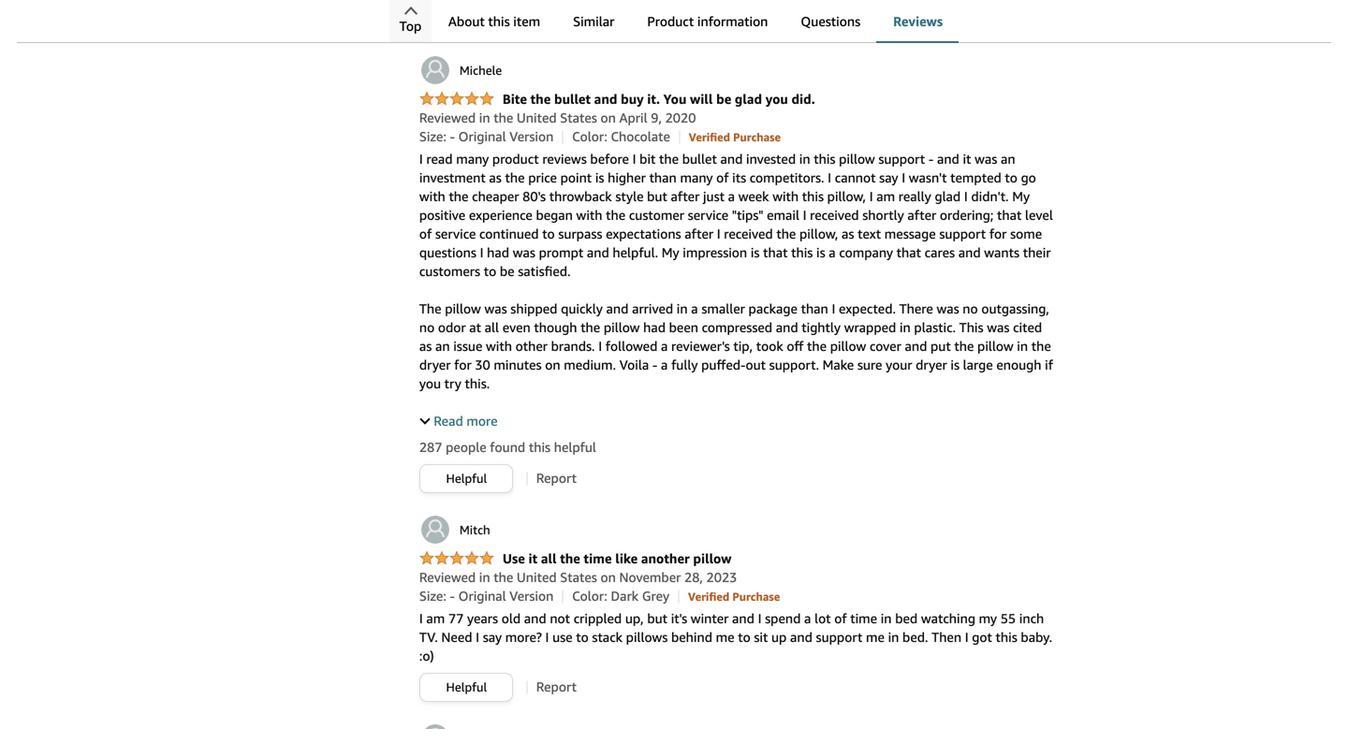 Task type: vqa. For each thing, say whether or not it's contained in the screenshot.
'attract'
yes



Task type: locate. For each thing, give the bounding box(es) containing it.
in up zipper
[[529, 694, 540, 710]]

pillow,
[[827, 189, 866, 204], [800, 226, 838, 242]]

glad
[[735, 91, 762, 107], [935, 189, 961, 204]]

like up november
[[615, 551, 638, 567]]

pillow, down cannot
[[827, 189, 866, 204]]

reviewed up 'against'
[[419, 570, 476, 585]]

say down years
[[483, 630, 502, 645]]

0 vertical spatial foam
[[714, 638, 745, 654]]

am up "shortly"
[[877, 189, 895, 204]]

use inside the i am 77 years old and not crippled up, but it's winter and i spend a lot of time in bed watching my 55 inch tv. need i say more? i use to stack pillows behind me to sit up and support me in bed. then i got this baby. :o)
[[553, 630, 573, 645]]

1 vertical spatial report
[[536, 471, 577, 486]]

tightly down so
[[913, 451, 952, 466]]

1 vertical spatial foam
[[594, 676, 625, 691]]

amazingly,
[[486, 432, 550, 448]]

3 helpful link from the top
[[420, 674, 512, 701]]

verified for 2020
[[689, 131, 730, 144]]

verified purchase link for reviewed in the united states on april 9, 2020
[[689, 129, 781, 144]]

0 horizontal spatial service
[[435, 226, 476, 242]]

1 vertical spatial back
[[445, 563, 473, 579]]

inside
[[445, 713, 480, 729]]

the down the product
[[505, 170, 525, 185]]

my inside the i am 77 years old and not crippled up, but it's winter and i spend a lot of time in bed watching my 55 inch tv. need i say more? i use to stack pillows behind me to sit up and support me in bed. then i got this baby. :o)
[[979, 611, 997, 627]]

1 horizontal spatial than
[[801, 301, 829, 317]]

support inside the i am 77 years old and not crippled up, but it's winter and i spend a lot of time in bed watching my 55 inch tv. need i say more? i use to stack pillows behind me to sit up and support me in bed. then i got this baby. :o)
[[816, 630, 863, 645]]

united for it
[[517, 570, 557, 585]]

and up inside
[[473, 694, 495, 710]]

me.
[[871, 638, 893, 654], [973, 713, 995, 729]]

1 vertical spatial enough
[[695, 582, 740, 598]]

0 horizontal spatial like
[[615, 551, 638, 567]]

2020
[[665, 110, 696, 126]]

2 report link from the top
[[536, 471, 577, 486]]

color: for color: dark grey
[[572, 589, 608, 604]]

this right chose
[[912, 582, 934, 598]]

you,
[[855, 676, 880, 691]]

the left ability
[[419, 638, 442, 654]]

pillow inside 'the ability to unzip the pillow to remove (or add) foam is a huge benefit for me.  i decided i needed the back to be a bit more flexible to curve more under the base of my spine and i wanted the arms to come closer to my body.  removing foam achieved both those goals.  i will warn you, however, do not wear black leggings and do it in an area that is easy to sweep.  despite sticking the opening of a plastic kitchen trash bag inside the zipper for transferring the foam, the filling escaped my hands and surrounded me.  i stro'
[[561, 638, 597, 654]]

1 vertical spatial had
[[643, 320, 666, 335]]

verified purchase down 2023
[[688, 590, 780, 604]]

0 horizontal spatial bit
[[495, 657, 511, 672]]

2 horizontal spatial all
[[541, 551, 557, 567]]

0 horizontal spatial be
[[466, 657, 481, 672]]

an inside i read many product reviews before i bit the bullet and invested in this pillow support - and it was an investment as the price point is higher than many of its competitors.  i cannot say i wasn't tempted to go with the cheaper 80's throwback style but after just a week with this pillow, i am really glad i didn't.  my positive experience began with the customer service "tips" email i received shortly after ordering; that level of service continued to surpass expectations after i received the pillow, as text message support for some questions i had was prompt and helpful.  my impression is that this is a company that cares and wants their customers to be satisfied.
[[1001, 151, 1016, 167]]

helpful
[[446, 12, 487, 26], [446, 472, 487, 486], [446, 680, 487, 695]]

1 horizontal spatial easy
[[796, 451, 822, 466]]

pillow
[[839, 151, 875, 167], [445, 301, 481, 317], [604, 320, 640, 335], [830, 339, 866, 354], [978, 339, 1014, 354], [754, 432, 790, 448], [503, 470, 540, 485], [693, 551, 732, 567], [580, 563, 616, 579], [937, 582, 974, 598], [561, 638, 597, 654]]

other inside the back without the neck pillow is definitely 24 inches, providing much higher support than the standard 18 inches of many other pillows.  that alone is enough to make me grateful i chose this pillow after having sat against it for extended meetings.
[[531, 582, 563, 598]]

too down touch
[[1003, 432, 1023, 448]]

states down use it all the time like another pillow link
[[560, 570, 597, 585]]

1 reviewed from the top
[[419, 110, 476, 126]]

states for color: dark grey
[[560, 570, 597, 585]]

2 size: from the top
[[419, 589, 446, 604]]

than inside the pillow was shipped quickly and arrived in a smaller package than i expected.  there was no outgassing, no odor at all even though the pillow had been compressed and tightly wrapped in plastic.  this was cited as an issue with other brands.  i followed a reviewer's tip, took off the pillow cover and put the pillow in the dryer for 30 minutes on medium. voila - a fully puffed-out support.  make sure your dryer is large enough if you try this.
[[801, 301, 829, 317]]

0 vertical spatial be
[[716, 91, 732, 107]]

2 report from the top
[[536, 471, 577, 486]]

0 vertical spatial bullet
[[554, 91, 591, 107]]

meetings.
[[736, 488, 794, 504], [579, 601, 637, 616]]

2 vertical spatial all
[[541, 551, 557, 567]]

odor
[[438, 320, 466, 335]]

1 original from the top
[[458, 129, 506, 144]]

fully
[[671, 357, 698, 373]]

no left odor
[[419, 320, 435, 335]]

even
[[503, 320, 531, 335]]

do up plastic
[[939, 676, 955, 691]]

me inside the back without the neck pillow is definitely 24 inches, providing much higher support than the standard 18 inches of many other pillows.  that alone is enough to make me grateful i chose this pillow after having sat against it for extended meetings.
[[795, 582, 813, 598]]

0 vertical spatial time
[[584, 551, 612, 567]]

received down "tips" in the right top of the page
[[724, 226, 773, 242]]

tv.
[[419, 630, 438, 645]]

1 vertical spatial too
[[522, 488, 542, 504]]

voila
[[620, 357, 649, 373]]

tip,
[[734, 339, 753, 354]]

it right use
[[529, 551, 538, 567]]

makes
[[703, 451, 741, 466]]

2 states from the top
[[560, 570, 597, 585]]

will up sticking
[[797, 676, 818, 691]]

grey
[[642, 589, 670, 604]]

1 vertical spatial than
[[801, 301, 829, 317]]

information
[[698, 14, 768, 29]]

the up odor
[[419, 301, 442, 317]]

been
[[669, 320, 699, 335]]

reviewed in the united states on april 9, 2020
[[419, 110, 696, 126]]

alone
[[646, 582, 679, 598]]

it inside i read many product reviews before i bit the bullet and invested in this pillow support - and it was an investment as the price point is higher than many of its competitors.  i cannot say i wasn't tempted to go with the cheaper 80's throwback style but after just a week with this pillow, i am really glad i didn't.  my positive experience began with the customer service "tips" email i received shortly after ordering; that level of service continued to surpass expectations after i received the pillow, as text message support for some questions i had was prompt and helpful.  my impression is that this is a company that cares and wants their customers to be satisfied.
[[963, 151, 971, 167]]

1 horizontal spatial all
[[504, 488, 518, 504]]

2 | image from the top
[[527, 681, 527, 694]]

but inside i read many product reviews before i bit the bullet and invested in this pillow support - and it was an investment as the price point is higher than many of its competitors.  i cannot say i wasn't tempted to go with the cheaper 80's throwback style but after just a week with this pillow, i am really glad i didn't.  my positive experience began with the customer service "tips" email i received shortly after ordering; that level of service continued to surpass expectations after i received the pillow, as text message support for some questions i had was prompt and helpful.  my impression is that this is a company that cares and wants their customers to be satisfied.
[[647, 189, 668, 204]]

verified for 2023
[[688, 590, 730, 604]]

size: for reviewed in the united states on april 9, 2020
[[419, 129, 446, 144]]

0 vertical spatial glad
[[735, 91, 762, 107]]

investment
[[419, 170, 486, 185]]

1 horizontal spatial dryer
[[916, 357, 947, 373]]

verified purchase for 2020
[[689, 131, 781, 144]]

an up tempted
[[1001, 151, 1016, 167]]

chose
[[875, 582, 909, 598]]

report down move
[[536, 471, 577, 486]]

2 vertical spatial an
[[544, 694, 558, 710]]

didn't.
[[971, 189, 1009, 204]]

0 horizontal spatial say
[[483, 630, 502, 645]]

with
[[419, 189, 446, 204], [773, 189, 799, 204], [576, 207, 603, 223], [486, 339, 512, 354]]

that
[[419, 470, 447, 485], [615, 582, 642, 598]]

but up customer
[[647, 189, 668, 204]]

on inside the pillow was shipped quickly and arrived in a smaller package than i expected.  there was no outgassing, no odor at all even though the pillow had been compressed and tightly wrapped in plastic.  this was cited as an issue with other brands.  i followed a reviewer's tip, took off the pillow cover and put the pillow in the dryer for 30 minutes on medium. voila - a fully puffed-out support.  make sure your dryer is large enough if you try this.
[[545, 357, 561, 373]]

my left 55 on the right of the page
[[979, 611, 997, 627]]

0 vertical spatial easy
[[796, 451, 822, 466]]

1 vertical spatial report link
[[536, 471, 577, 486]]

do down body.
[[499, 694, 514, 710]]

| image
[[527, 472, 527, 486], [527, 681, 527, 694]]

then
[[932, 630, 962, 645]]

1 horizontal spatial or
[[670, 526, 682, 541]]

is down "tips" in the right top of the page
[[751, 245, 760, 260]]

your
[[886, 357, 913, 373]]

0 horizontal spatial will
[[690, 91, 713, 107]]

reviewed for reviewed in the united states on april 9, 2020
[[419, 110, 476, 126]]

1 united from the top
[[517, 110, 557, 126]]

compressed
[[702, 320, 773, 335]]

0 vertical spatial report
[[536, 11, 577, 26]]

extended
[[520, 601, 575, 616]]

2 helpful from the top
[[446, 472, 487, 486]]

will right you
[[690, 91, 713, 107]]

i read many product reviews before i bit the bullet and invested in this pillow support - and it was an investment as the price point is higher than many of its competitors.  i cannot say i wasn't tempted to go with the cheaper 80's throwback style but after just a week with this pillow, i am really glad i didn't.  my positive experience began with the customer service "tips" email i received shortly after ordering; that level of service continued to surpass expectations after i received the pillow, as text message support for some questions i had was prompt and helpful.  my impression is that this is a company that cares and wants their customers to be satisfied.
[[419, 151, 1053, 279]]

got inside the i am 77 years old and not crippled up, but it's winter and i spend a lot of time in bed watching my 55 inch tv. need i say more? i use to stack pillows behind me to sit up and support me in bed. then i got this baby. :o)
[[972, 630, 993, 645]]

1 size: from the top
[[419, 129, 446, 144]]

the left touch
[[969, 414, 989, 429]]

2 united from the top
[[517, 570, 557, 585]]

0 horizontal spatial meetings.
[[579, 601, 637, 616]]

up
[[772, 630, 787, 645]]

come
[[999, 657, 1031, 672]]

it.
[[647, 91, 660, 107]]

size: - original version up years
[[419, 589, 554, 604]]

3 helpful from the top
[[446, 680, 487, 695]]

1 vertical spatial got
[[972, 630, 993, 645]]

an down removing on the bottom
[[544, 694, 558, 710]]

inches,
[[710, 563, 751, 579]]

old
[[502, 611, 521, 627]]

1 horizontal spatial like
[[838, 414, 859, 429]]

0 horizontal spatial tightly
[[802, 320, 841, 335]]

0 vertical spatial that
[[419, 470, 447, 485]]

1 helpful link from the top
[[420, 6, 512, 33]]

with up 30
[[486, 339, 512, 354]]

the inside 'the ability to unzip the pillow to remove (or add) foam is a huge benefit for me.  i decided i needed the back to be a bit more flexible to curve more under the base of my spine and i wanted the arms to come closer to my body.  removing foam achieved both those goals.  i will warn you, however, do not wear black leggings and do it in an area that is easy to sweep.  despite sticking the opening of a plastic kitchen trash bag inside the zipper for transferring the foam, the filling escaped my hands and surrounded me.  i stro'
[[419, 638, 442, 654]]

color: for color: chocolate
[[572, 129, 608, 144]]

that up transferring
[[591, 694, 616, 710]]

1 vertical spatial states
[[560, 570, 597, 585]]

1 vertical spatial version
[[510, 589, 554, 604]]

0 vertical spatial size:
[[419, 129, 446, 144]]

much down thankfully,
[[419, 451, 452, 466]]

18
[[419, 582, 435, 598]]

unzip
[[501, 638, 534, 654]]

much inside "i got the regular cover in chocolate. the color is as shown. the cover is like velveteen, soft to the touch and, thankfully, amazingly, does not attract lint.  i believe the pillow weighs about 9 pounds, so it is not too much of a monster to move around; the handle makes lifting it easy and is secured tightly to the pillow. that said, the pillow is not insubstantial either and is best for use on the bed, reading, watching videos or attending the all too frequent virus-generated zoom meetings.  it would not work for me as well in a chair or on the couch due to the thickness of the pillow.  i haven't used the back pocket but the side pocket is very useful and great for holding a phone or a remote."
[[419, 451, 452, 466]]

1 vertical spatial like
[[615, 551, 638, 567]]

1 vertical spatial an
[[435, 339, 450, 354]]

me down providing
[[795, 582, 813, 598]]

in down "cited"
[[1017, 339, 1028, 354]]

0 vertical spatial tightly
[[802, 320, 841, 335]]

1 helpful from the top
[[446, 12, 487, 26]]

than up customer
[[649, 170, 677, 185]]

than down side
[[942, 563, 970, 579]]

holding
[[569, 526, 615, 541]]

purchase up 'spend'
[[733, 590, 780, 604]]

plastic.
[[914, 320, 956, 335]]

for inside the back without the neck pillow is definitely 24 inches, providing much higher support than the standard 18 inches of many other pillows.  that alone is enough to make me grateful i chose this pillow after having sat against it for extended meetings.
[[499, 601, 516, 616]]

3 report from the top
[[536, 679, 577, 695]]

and,
[[1030, 414, 1055, 429]]

the down this in the top of the page
[[955, 339, 974, 354]]

0 horizontal spatial bullet
[[554, 91, 591, 107]]

2 size: - original version from the top
[[419, 589, 554, 604]]

1 vertical spatial other
[[531, 582, 563, 598]]

or
[[1031, 470, 1043, 485], [419, 507, 432, 523], [670, 526, 682, 541]]

support
[[879, 151, 925, 167], [940, 226, 986, 242], [892, 563, 939, 579], [816, 630, 863, 645]]

mitch
[[460, 523, 490, 538]]

1 vertical spatial size:
[[419, 589, 446, 604]]

helpful link
[[420, 6, 512, 33], [420, 465, 512, 493], [420, 674, 512, 701]]

like
[[838, 414, 859, 429], [615, 551, 638, 567]]

enough down inches,
[[695, 582, 740, 598]]

was
[[975, 151, 998, 167], [513, 245, 536, 260], [485, 301, 507, 317], [937, 301, 960, 317], [987, 320, 1010, 335]]

my down go
[[1012, 189, 1030, 204]]

it's
[[671, 611, 687, 627]]

2 vertical spatial be
[[466, 657, 481, 672]]

read more button
[[419, 414, 498, 429]]

standard
[[996, 563, 1049, 579]]

but inside "i got the regular cover in chocolate. the color is as shown. the cover is like velveteen, soft to the touch and, thankfully, amazingly, does not attract lint.  i believe the pillow weighs about 9 pounds, so it is not too much of a monster to move around; the handle makes lifting it easy and is secured tightly to the pillow. that said, the pillow is not insubstantial either and is best for use on the bed, reading, watching videos or attending the all too frequent virus-generated zoom meetings.  it would not work for me as well in a chair or on the couch due to the thickness of the pillow.  i haven't used the back pocket but the side pocket is very useful and great for holding a phone or a remote."
[[903, 507, 923, 523]]

was down "continued"
[[513, 245, 536, 260]]

1 vertical spatial reviewed
[[419, 570, 476, 585]]

1 version from the top
[[510, 129, 554, 144]]

the for no
[[419, 301, 442, 317]]

2 original from the top
[[458, 589, 506, 604]]

1 vertical spatial bullet
[[682, 151, 717, 167]]

"tips"
[[732, 207, 764, 223]]

providing
[[754, 563, 811, 579]]

1 vertical spatial size: - original version
[[419, 589, 554, 604]]

removing
[[531, 676, 591, 691]]

2 vertical spatial helpful
[[446, 680, 487, 695]]

0 horizontal spatial easy
[[631, 694, 658, 710]]

much inside the back without the neck pillow is definitely 24 inches, providing much higher support than the standard 18 inches of many other pillows.  that alone is enough to make me grateful i chose this pillow after having sat against it for extended meetings.
[[814, 563, 847, 579]]

0 vertical spatial size: - original version
[[419, 129, 554, 144]]

1 vertical spatial my
[[662, 245, 680, 260]]

1 horizontal spatial you
[[766, 91, 788, 107]]

used
[[774, 507, 802, 523]]

make
[[823, 357, 854, 373]]

after inside the back without the neck pillow is definitely 24 inches, providing much higher support than the standard 18 inches of many other pillows.  that alone is enough to make me grateful i chose this pillow after having sat against it for extended meetings.
[[977, 582, 1006, 598]]

0 vertical spatial received
[[810, 207, 859, 223]]

in left bed
[[881, 611, 892, 627]]

1 vertical spatial pillow.
[[678, 507, 716, 523]]

0 horizontal spatial pillow.
[[678, 507, 716, 523]]

2 dryer from the left
[[916, 357, 947, 373]]

1 vertical spatial united
[[517, 570, 557, 585]]

this inside the i am 77 years old and not crippled up, but it's winter and i spend a lot of time in bed watching my 55 inch tv. need i say more? i use to stack pillows behind me to sit up and support me in bed. then i got this baby. :o)
[[996, 630, 1018, 645]]

of inside the i am 77 years old and not crippled up, but it's winter and i spend a lot of time in bed watching my 55 inch tv. need i say more? i use to stack pillows behind me to sit up and support me in bed. then i got this baby. :o)
[[835, 611, 847, 627]]

0 vertical spatial back
[[828, 507, 856, 523]]

the inside the back without the neck pillow is definitely 24 inches, providing much higher support than the standard 18 inches of many other pillows.  that alone is enough to make me grateful i chose this pillow after having sat against it for extended meetings.
[[419, 563, 442, 579]]

foam right add)
[[714, 638, 745, 654]]

0 horizontal spatial cover
[[519, 414, 551, 429]]

back inside 'the ability to unzip the pillow to remove (or add) foam is a huge benefit for me.  i decided i needed the back to be a bit more flexible to curve more under the base of my spine and i wanted the arms to come closer to my body.  removing foam achieved both those goals.  i will warn you, however, do not wear black leggings and do it in an area that is easy to sweep.  despite sticking the opening of a plastic kitchen trash bag inside the zipper for transferring the foam, the filling escaped my hands and surrounded me.  i stro'
[[419, 657, 447, 672]]

be
[[716, 91, 732, 107], [500, 264, 515, 279], [466, 657, 481, 672]]

after up 55 on the right of the page
[[977, 582, 1006, 598]]

for down reading,
[[906, 488, 923, 504]]

0 horizontal spatial use
[[553, 630, 573, 645]]

than inside the back without the neck pillow is definitely 24 inches, providing much higher support than the standard 18 inches of many other pillows.  that alone is enough to make me grateful i chose this pillow after having sat against it for extended meetings.
[[942, 563, 970, 579]]

it up tempted
[[963, 151, 971, 167]]

too up the "due"
[[522, 488, 542, 504]]

the down bite
[[494, 110, 513, 126]]

the for inches
[[419, 563, 442, 579]]

me
[[927, 488, 945, 504], [795, 582, 813, 598], [716, 630, 735, 645], [866, 630, 885, 645]]

1 vertical spatial will
[[797, 676, 818, 691]]

in up the been
[[677, 301, 688, 317]]

got
[[426, 414, 447, 429], [972, 630, 993, 645]]

1 horizontal spatial bit
[[640, 151, 656, 167]]

back inside the back without the neck pillow is definitely 24 inches, providing much higher support than the standard 18 inches of many other pillows.  that alone is enough to make me grateful i chose this pillow after having sat against it for extended meetings.
[[445, 563, 473, 579]]

videos
[[989, 470, 1027, 485]]

1 vertical spatial verified purchase link
[[688, 589, 780, 604]]

1 vertical spatial purchase
[[733, 590, 780, 604]]

that down email
[[763, 245, 788, 260]]

1 vertical spatial watching
[[921, 611, 976, 627]]

1 vertical spatial time
[[850, 611, 878, 627]]

an inside 'the ability to unzip the pillow to remove (or add) foam is a huge benefit for me.  i decided i needed the back to be a bit more flexible to curve more under the base of my spine and i wanted the arms to come closer to my body.  removing foam achieved both those goals.  i will warn you, however, do not wear black leggings and do it in an area that is easy to sweep.  despite sticking the opening of a plastic kitchen trash bag inside the zipper for transferring the foam, the filling escaped my hands and surrounded me.  i stro'
[[544, 694, 558, 710]]

1 vertical spatial service
[[435, 226, 476, 242]]

bite
[[503, 91, 527, 107]]

this down email
[[791, 245, 813, 260]]

that down message on the right top
[[897, 245, 921, 260]]

is left large
[[951, 357, 960, 373]]

that inside 'the ability to unzip the pillow to remove (or add) foam is a huge benefit for me.  i decided i needed the back to be a bit more flexible to curve more under the base of my spine and i wanted the arms to come closer to my body.  removing foam achieved both those goals.  i will warn you, however, do not wear black leggings and do it in an area that is easy to sweep.  despite sticking the opening of a plastic kitchen trash bag inside the zipper for transferring the foam, the filling escaped my hands and surrounded me.  i stro'
[[591, 694, 616, 710]]

0 vertical spatial my
[[1012, 189, 1030, 204]]

that inside "i got the regular cover in chocolate. the color is as shown. the cover is like velveteen, soft to the touch and, thankfully, amazingly, does not attract lint.  i believe the pillow weighs about 9 pounds, so it is not too much of a monster to move around; the handle makes lifting it easy and is secured tightly to the pillow. that said, the pillow is not insubstantial either and is best for use on the bed, reading, watching videos or attending the all too frequent virus-generated zoom meetings.  it would not work for me as well in a chair or on the couch due to the thickness of the pillow.  i haven't used the back pocket but the side pocket is very useful and great for holding a phone or a remote."
[[419, 470, 447, 485]]

people
[[446, 440, 487, 455]]

it
[[963, 151, 971, 167], [955, 432, 964, 448], [784, 451, 792, 466], [529, 551, 538, 567], [487, 601, 495, 616], [518, 694, 526, 710]]

am inside the i am 77 years old and not crippled up, but it's winter and i spend a lot of time in bed watching my 55 inch tv. need i say more? i use to stack pillows behind me to sit up and support me in bed. then i got this baby. :o)
[[426, 611, 445, 627]]

0 horizontal spatial higher
[[608, 170, 646, 185]]

3 report link from the top
[[536, 679, 577, 695]]

quickly
[[561, 301, 603, 317]]

report for all
[[536, 679, 577, 695]]

report down flexible
[[536, 679, 577, 695]]

original up the product
[[458, 129, 506, 144]]

of down without
[[479, 582, 492, 598]]

the right use
[[526, 563, 545, 579]]

use up flexible
[[553, 630, 573, 645]]

2 color: from the top
[[572, 589, 608, 604]]

2023
[[707, 570, 737, 585]]

0 vertical spatial report link
[[536, 11, 577, 26]]

1 states from the top
[[560, 110, 597, 126]]

is down makes
[[723, 470, 732, 485]]

use it all the time like another pillow link
[[419, 551, 732, 568]]

found
[[490, 440, 526, 455]]

of inside the back without the neck pillow is definitely 24 inches, providing much higher support than the standard 18 inches of many other pillows.  that alone is enough to make me grateful i chose this pillow after having sat against it for extended meetings.
[[479, 582, 492, 598]]

on down the bite the bullet and buy it.  you will be glad you did. link on the top of the page
[[601, 110, 616, 126]]

as
[[489, 170, 502, 185], [842, 226, 854, 242], [419, 339, 432, 354], [704, 414, 716, 429], [949, 488, 961, 504]]

1 vertical spatial helpful
[[446, 472, 487, 486]]

0 vertical spatial much
[[419, 451, 452, 466]]

me. up wanted
[[871, 638, 893, 654]]

dark
[[611, 589, 639, 604]]

and down couch
[[488, 526, 510, 541]]

with up positive
[[419, 189, 446, 204]]

of left the its
[[717, 170, 729, 185]]

does
[[553, 432, 581, 448]]

1 | image from the top
[[527, 472, 527, 486]]

and up zoom
[[697, 470, 720, 485]]

1 vertical spatial you
[[419, 376, 441, 392]]

0 horizontal spatial or
[[419, 507, 432, 523]]

1 horizontal spatial say
[[879, 170, 899, 185]]

0 vertical spatial reviewed
[[419, 110, 476, 126]]

it up zipper
[[518, 694, 526, 710]]

pillow up make
[[830, 339, 866, 354]]

1 vertical spatial meetings.
[[579, 601, 637, 616]]

report link down move
[[536, 471, 577, 486]]

secured
[[864, 451, 909, 466]]

2 version from the top
[[510, 589, 554, 604]]

1 horizontal spatial use
[[785, 470, 805, 485]]

- inside i read many product reviews before i bit the bullet and invested in this pillow support - and it was an investment as the price point is higher than many of its competitors.  i cannot say i wasn't tempted to go with the cheaper 80's throwback style but after just a week with this pillow, i am really glad i didn't.  my positive experience began with the customer service "tips" email i received shortly after ordering; that level of service continued to surpass expectations after i received the pillow, as text message support for some questions i had was prompt and helpful.  my impression is that this is a company that cares and wants their customers to be satisfied.
[[929, 151, 934, 167]]

0 vertical spatial version
[[510, 129, 554, 144]]

insubstantial
[[579, 470, 656, 485]]

1 vertical spatial be
[[500, 264, 515, 279]]

2 vertical spatial but
[[647, 611, 668, 627]]

was up plastic.
[[937, 301, 960, 317]]

the
[[419, 301, 442, 317], [633, 414, 655, 429], [765, 414, 787, 429], [419, 563, 442, 579], [419, 638, 442, 654]]

those
[[716, 676, 749, 691]]

the inside the pillow was shipped quickly and arrived in a smaller package than i expected.  there was no outgassing, no odor at all even though the pillow had been compressed and tightly wrapped in plastic.  this was cited as an issue with other brands.  i followed a reviewer's tip, took off the pillow cover and put the pillow in the dryer for 30 minutes on medium. voila - a fully puffed-out support.  make sure your dryer is large enough if you try this.
[[419, 301, 442, 317]]

1 pocket from the left
[[859, 507, 899, 523]]

1 horizontal spatial glad
[[935, 189, 961, 204]]

original
[[458, 129, 506, 144], [458, 589, 506, 604]]

1 color: from the top
[[572, 129, 608, 144]]

0 horizontal spatial pocket
[[859, 507, 899, 523]]

am
[[877, 189, 895, 204], [426, 611, 445, 627]]

there
[[900, 301, 933, 317]]

- up wasn't at the top of the page
[[929, 151, 934, 167]]

will inside 'the ability to unzip the pillow to remove (or add) foam is a huge benefit for me.  i decided i needed the back to be a bit more flexible to curve more under the base of my spine and i wanted the arms to come closer to my body.  removing foam achieved both those goals.  i will warn you, however, do not wear black leggings and do it in an area that is easy to sweep.  despite sticking the opening of a plastic kitchen trash bag inside the zipper for transferring the foam, the filling escaped my hands and surrounded me.  i stro'
[[797, 676, 818, 691]]

cheaper
[[472, 189, 519, 204]]

2 reviewed from the top
[[419, 570, 476, 585]]

without
[[476, 563, 522, 579]]

the up come
[[1008, 638, 1028, 654]]

the down warn
[[818, 694, 838, 710]]

the for decided
[[419, 638, 442, 654]]

had down arrived
[[643, 320, 666, 335]]

i got the regular cover in chocolate. the color is as shown. the cover is like velveteen, soft to the touch and, thankfully, amazingly, does not attract lint.  i believe the pillow weighs about 9 pounds, so it is not too much of a monster to move around; the handle makes lifting it easy and is secured tightly to the pillow. that said, the pillow is not insubstantial either and is best for use on the bed, reading, watching videos or attending the all too frequent virus-generated zoom meetings.  it would not work for me as well in a chair or on the couch due to the thickness of the pillow.  i haven't used the back pocket but the side pocket is very useful and great for holding a phone or a remote.
[[419, 414, 1055, 541]]

1 horizontal spatial enough
[[997, 357, 1042, 373]]

version for the
[[510, 129, 554, 144]]

it inside 'the ability to unzip the pillow to remove (or add) foam is a huge benefit for me.  i decided i needed the back to be a bit more flexible to curve more under the base of my spine and i wanted the arms to come closer to my body.  removing foam achieved both those goals.  i will warn you, however, do not wear black leggings and do it in an area that is easy to sweep.  despite sticking the opening of a plastic kitchen trash bag inside the zipper for transferring the foam, the filling escaped my hands and surrounded me.  i stro'
[[518, 694, 526, 710]]

remote.
[[696, 526, 742, 541]]

1 horizontal spatial higher
[[851, 563, 889, 579]]

287 people found this helpful
[[419, 440, 596, 455]]

0 vertical spatial got
[[426, 414, 447, 429]]

with inside the pillow was shipped quickly and arrived in a smaller package than i expected.  there was no outgassing, no odor at all even though the pillow had been compressed and tightly wrapped in plastic.  this was cited as an issue with other brands.  i followed a reviewer's tip, took off the pillow cover and put the pillow in the dryer for 30 minutes on medium. voila - a fully puffed-out support.  make sure your dryer is large enough if you try this.
[[486, 339, 512, 354]]

size: - original version up the product
[[419, 129, 554, 144]]

of down positive
[[419, 226, 432, 242]]

| image
[[527, 13, 527, 26], [563, 131, 563, 144], [679, 131, 680, 144], [563, 590, 563, 604], [679, 590, 679, 604]]

1 vertical spatial tightly
[[913, 451, 952, 466]]

pillow down monster
[[503, 470, 540, 485]]

2 horizontal spatial or
[[1031, 470, 1043, 485]]

helpful.
[[613, 245, 658, 260]]

pillow inside i read many product reviews before i bit the bullet and invested in this pillow support - and it was an investment as the price point is higher than many of its competitors.  i cannot say i wasn't tempted to go with the cheaper 80's throwback style but after just a week with this pillow, i am really glad i didn't.  my positive experience began with the customer service "tips" email i received shortly after ordering; that level of service continued to surpass expectations after i received the pillow, as text message support for some questions i had was prompt and helpful.  my impression is that this is a company that cares and wants their customers to be satisfied.
[[839, 151, 875, 167]]

| image for color: chocolate
[[527, 472, 527, 486]]

in inside i read many product reviews before i bit the bullet and invested in this pillow support - and it was an investment as the price point is higher than many of its competitors.  i cannot say i wasn't tempted to go with the cheaper 80's throwback style but after just a week with this pillow, i am really glad i didn't.  my positive experience began with the customer service "tips" email i received shortly after ordering; that level of service continued to surpass expectations after i received the pillow, as text message support for some questions i had was prompt and helpful.  my impression is that this is a company that cares and wants their customers to be satisfied.
[[799, 151, 811, 167]]

received up the "text"
[[810, 207, 859, 223]]

of up phone
[[639, 507, 651, 523]]

helpful for 1st helpful link from the bottom of the page
[[446, 680, 487, 695]]

1 size: - original version from the top
[[419, 129, 554, 144]]

had inside the pillow was shipped quickly and arrived in a smaller package than i expected.  there was no outgassing, no odor at all even though the pillow had been compressed and tightly wrapped in plastic.  this was cited as an issue with other brands.  i followed a reviewer's tip, took off the pillow cover and put the pillow in the dryer for 30 minutes on medium. voila - a fully puffed-out support.  make sure your dryer is large enough if you try this.
[[643, 320, 666, 335]]

0 vertical spatial states
[[560, 110, 597, 126]]

me up wanted
[[866, 630, 885, 645]]

this down 55 on the right of the page
[[996, 630, 1018, 645]]

bit up body.
[[495, 657, 511, 672]]

monster
[[482, 451, 532, 466]]

1 horizontal spatial had
[[643, 320, 666, 335]]

out
[[746, 357, 766, 373]]

watching inside "i got the regular cover in chocolate. the color is as shown. the cover is like velveteen, soft to the touch and, thankfully, amazingly, does not attract lint.  i believe the pillow weighs about 9 pounds, so it is not too much of a monster to move around; the handle makes lifting it easy and is secured tightly to the pillow. that said, the pillow is not insubstantial either and is best for use on the bed, reading, watching videos or attending the all too frequent virus-generated zoom meetings.  it would not work for me as well in a chair or on the couch due to the thickness of the pillow.  i haven't used the back pocket but the side pocket is very useful and great for holding a phone or a remote."
[[931, 470, 986, 485]]

thankfully,
[[419, 432, 483, 448]]



Task type: describe. For each thing, give the bounding box(es) containing it.
be inside 'the ability to unzip the pillow to remove (or add) foam is a huge benefit for me.  i decided i needed the back to be a bit more flexible to curve more under the base of my spine and i wanted the arms to come closer to my body.  removing foam achieved both those goals.  i will warn you, however, do not wear black leggings and do it in an area that is easy to sweep.  despite sticking the opening of a plastic kitchen trash bag inside the zipper for transferring the foam, the filling escaped my hands and surrounded me.  i stro'
[[466, 657, 481, 672]]

other inside the pillow was shipped quickly and arrived in a smaller package than i expected.  there was no outgassing, no odor at all even though the pillow had been compressed and tightly wrapped in plastic.  this was cited as an issue with other brands.  i followed a reviewer's tip, took off the pillow cover and put the pillow in the dryer for 30 minutes on medium. voila - a fully puffed-out support.  make sure your dryer is large enough if you try this.
[[516, 339, 548, 354]]

helpful for second helpful link from the bottom of the page
[[446, 472, 487, 486]]

virus-
[[600, 488, 634, 504]]

hands
[[836, 713, 872, 729]]

size: - original version for bite the bullet and buy it.  you will be glad you did.
[[419, 129, 554, 144]]

and right up
[[790, 630, 813, 645]]

is inside the pillow was shipped quickly and arrived in a smaller package than i expected.  there was no outgassing, no odor at all even though the pillow had been compressed and tightly wrapped in plastic.  this was cited as an issue with other brands.  i followed a reviewer's tip, took off the pillow cover and put the pillow in the dryer for 30 minutes on medium. voila - a fully puffed-out support.  make sure your dryer is large enough if you try this.
[[951, 357, 960, 373]]

for down lifting
[[764, 470, 782, 485]]

the down quickly
[[581, 320, 600, 335]]

ability
[[445, 638, 482, 654]]

version for it
[[510, 589, 554, 604]]

buy
[[621, 91, 644, 107]]

for right benefit
[[850, 638, 868, 654]]

0 horizontal spatial too
[[522, 488, 542, 504]]

watching inside the i am 77 years old and not crippled up, but it's winter and i spend a lot of time in bed watching my 55 inch tv. need i say more? i use to stack pillows behind me to sit up and support me in bed. then i got this baby. :o)
[[921, 611, 976, 627]]

color: chocolate
[[572, 129, 670, 144]]

is down move
[[543, 470, 552, 485]]

spend
[[765, 611, 801, 627]]

all inside the pillow was shipped quickly and arrived in a smaller package than i expected.  there was no outgassing, no odor at all even though the pillow had been compressed and tightly wrapped in plastic.  this was cited as an issue with other brands.  i followed a reviewer's tip, took off the pillow cover and put the pillow in the dryer for 30 minutes on medium. voila - a fully puffed-out support.  make sure your dryer is large enough if you try this.
[[485, 320, 499, 335]]

:o)
[[419, 649, 434, 664]]

this.
[[465, 376, 490, 392]]

that inside the back without the neck pillow is definitely 24 inches, providing much higher support than the standard 18 inches of many other pillows.  that alone is enough to make me grateful i chose this pillow after having sat against it for extended meetings.
[[615, 582, 642, 598]]

as left the "text"
[[842, 226, 854, 242]]

be inside i read many product reviews before i bit the bullet and invested in this pillow support - and it was an investment as the price point is higher than many of its competitors.  i cannot say i wasn't tempted to go with the cheaper 80's throwback style but after just a week with this pillow, i am really glad i didn't.  my positive experience began with the customer service "tips" email i received shortly after ordering; that level of service continued to surpass expectations after i received the pillow, as text message support for some questions i had was prompt and helpful.  my impression is that this is a company that cares and wants their customers to be satisfied.
[[500, 264, 515, 279]]

enough inside the pillow was shipped quickly and arrived in a smaller package than i expected.  there was no outgassing, no odor at all even though the pillow had been compressed and tightly wrapped in plastic.  this was cited as an issue with other brands.  i followed a reviewer's tip, took off the pillow cover and put the pillow in the dryer for 30 minutes on medium. voila - a fully puffed-out support.  make sure your dryer is large enough if you try this.
[[997, 357, 1042, 373]]

| image down reviewed in the united states on april 9, 2020
[[563, 131, 563, 144]]

arrived
[[632, 301, 673, 317]]

is left company
[[817, 245, 826, 260]]

is up transferring
[[619, 694, 628, 710]]

on up would
[[809, 470, 824, 485]]

the down email
[[777, 226, 796, 242]]

verified purchase for 2023
[[688, 590, 780, 604]]

experience
[[469, 207, 533, 223]]

pillow up pillows.
[[580, 563, 616, 579]]

states for color: chocolate
[[560, 110, 597, 126]]

1 horizontal spatial me.
[[973, 713, 995, 729]]

continued
[[480, 226, 539, 242]]

0 vertical spatial or
[[1031, 470, 1043, 485]]

original for use it all the time like another pillow
[[458, 589, 506, 604]]

size: for reviewed in the united states on november 28, 2023
[[419, 589, 446, 604]]

in down michele
[[479, 110, 490, 126]]

helpful for third helpful link from the bottom of the page
[[446, 12, 487, 26]]

| image down reviewed in the united states on november 28, 2023
[[563, 590, 563, 604]]

like inside use it all the time like another pillow link
[[615, 551, 638, 567]]

the up if
[[1032, 339, 1051, 354]]

many inside the back without the neck pillow is definitely 24 inches, providing much higher support than the standard 18 inches of many other pillows.  that alone is enough to make me grateful i chose this pillow after having sat against it for extended meetings.
[[495, 582, 528, 598]]

for right "great"
[[549, 526, 566, 541]]

meetings. inside the back without the neck pillow is definitely 24 inches, providing much higher support than the standard 18 inches of many other pillows.  that alone is enough to make me grateful i chose this pillow after having sat against it for extended meetings.
[[579, 601, 637, 616]]

bullet inside the bite the bullet and buy it.  you will be glad you did. link
[[554, 91, 591, 107]]

the down style
[[606, 207, 626, 223]]

0 vertical spatial do
[[939, 676, 955, 691]]

the down 'shown.'
[[731, 432, 751, 448]]

the left standard at the right of the page
[[973, 563, 993, 579]]

either
[[659, 470, 694, 485]]

287
[[419, 440, 442, 455]]

around;
[[587, 451, 633, 466]]

that up some
[[997, 207, 1022, 223]]

united for the
[[517, 110, 557, 126]]

glad inside i read many product reviews before i bit the bullet and invested in this pillow support - and it was an investment as the price point is higher than many of its competitors.  i cannot say i wasn't tempted to go with the cheaper 80's throwback style but after just a week with this pillow, i am really glad i didn't.  my positive experience began with the customer service "tips" email i received shortly after ordering; that level of service continued to surpass expectations after i received the pillow, as text message support for some questions i had was prompt and helpful.  my impression is that this is a company that cares and wants their customers to be satisfied.
[[935, 189, 961, 204]]

to inside the back without the neck pillow is definitely 24 inches, providing much higher support than the standard 18 inches of many other pillows.  that alone is enough to make me grateful i chose this pillow after having sat against it for extended meetings.
[[743, 582, 756, 598]]

size: - original version for use it all the time like another pillow
[[419, 589, 554, 604]]

bed,
[[851, 470, 876, 485]]

my left hands
[[815, 713, 833, 729]]

1 vertical spatial or
[[419, 507, 432, 523]]

the down would
[[805, 507, 825, 523]]

the up couch
[[481, 488, 501, 504]]

1 horizontal spatial my
[[1012, 189, 1030, 204]]

and down about
[[825, 451, 848, 466]]

back inside "i got the regular cover in chocolate. the color is as shown. the cover is like velveteen, soft to the touch and, thankfully, amazingly, does not attract lint.  i believe the pillow weighs about 9 pounds, so it is not too much of a monster to move around; the handle makes lifting it easy and is secured tightly to the pillow. that said, the pillow is not insubstantial either and is best for use on the bed, reading, watching videos or attending the all too frequent virus-generated zoom meetings.  it would not work for me as well in a chair or on the couch due to the thickness of the pillow.  i haven't used the back pocket but the side pocket is very useful and great for holding a phone or a remote."
[[828, 507, 856, 523]]

and up "you,"
[[847, 657, 869, 672]]

0 vertical spatial will
[[690, 91, 713, 107]]

0 vertical spatial pillow,
[[827, 189, 866, 204]]

sit
[[754, 630, 768, 645]]

am inside i read many product reviews before i bit the bullet and invested in this pillow support - and it was an investment as the price point is higher than many of its competitors.  i cannot say i wasn't tempted to go with the cheaper 80's throwback style but after just a week with this pillow, i am really glad i didn't.  my positive experience began with the customer service "tips" email i received shortly after ordering; that level of service continued to surpass expectations after i received the pillow, as text message support for some questions i had was prompt and helpful.  my impression is that this is a company that cares and wants their customers to be satisfied.
[[877, 189, 895, 204]]

the up reviewed in the united states on april 9, 2020
[[531, 91, 551, 107]]

got inside "i got the regular cover in chocolate. the color is as shown. the cover is like velveteen, soft to the touch and, thankfully, amazingly, does not attract lint.  i believe the pillow weighs about 9 pounds, so it is not too much of a monster to move around; the handle makes lifting it easy and is secured tightly to the pillow. that said, the pillow is not insubstantial either and is best for use on the bed, reading, watching videos or attending the all too frequent virus-generated zoom meetings.  it would not work for me as well in a chair or on the couch due to the thickness of the pillow.  i haven't used the back pocket but the side pocket is very useful and great for holding a phone or a remote."
[[426, 414, 447, 429]]

report for bullet
[[536, 471, 577, 486]]

1 horizontal spatial no
[[963, 301, 978, 317]]

not down move
[[555, 470, 576, 485]]

i inside the back without the neck pillow is definitely 24 inches, providing much higher support than the standard 18 inches of many other pillows.  that alone is enough to make me grateful i chose this pillow after having sat against it for extended meetings.
[[868, 582, 871, 598]]

this down competitors.
[[802, 189, 824, 204]]

the left side
[[926, 507, 946, 523]]

move
[[551, 451, 584, 466]]

goals.
[[752, 676, 787, 691]]

it right lifting
[[784, 451, 792, 466]]

1 horizontal spatial more
[[515, 657, 546, 672]]

on down "use it all the time like another pillow"
[[601, 570, 616, 585]]

1 dryer from the left
[[419, 357, 451, 373]]

meetings. inside "i got the regular cover in chocolate. the color is as shown. the cover is like velveteen, soft to the touch and, thankfully, amazingly, does not attract lint.  i believe the pillow weighs about 9 pounds, so it is not too much of a monster to move around; the handle makes lifting it easy and is secured tightly to the pillow. that said, the pillow is not insubstantial either and is best for use on the bed, reading, watching videos or attending the all too frequent virus-generated zoom meetings.  it would not work for me as well in a chair or on the couch due to the thickness of the pillow.  i haven't used the back pocket but the side pocket is very useful and great for holding a phone or a remote."
[[736, 488, 794, 504]]

reviewed for reviewed in the united states on november 28, 2023
[[419, 570, 476, 585]]

reviews
[[893, 14, 943, 29]]

1 horizontal spatial foam
[[714, 638, 745, 654]]

so
[[938, 432, 952, 448]]

generated
[[634, 488, 694, 504]]

my down huge
[[790, 657, 808, 672]]

in right inches
[[479, 570, 490, 585]]

0 horizontal spatial more
[[467, 414, 498, 429]]

- up read
[[450, 129, 455, 144]]

1 vertical spatial no
[[419, 320, 435, 335]]

invested
[[746, 151, 796, 167]]

the up 'videos'
[[971, 451, 991, 466]]

similar
[[573, 14, 615, 29]]

thickness
[[580, 507, 635, 523]]

lifting
[[745, 451, 781, 466]]

the down sweep.
[[702, 713, 722, 729]]

reviewer's
[[671, 339, 730, 354]]

0 vertical spatial me.
[[871, 638, 893, 654]]

the up reviewed in the united states on november 28, 2023
[[560, 551, 580, 567]]

is right so
[[967, 432, 976, 448]]

for inside the pillow was shipped quickly and arrived in a smaller package than i expected.  there was no outgassing, no odor at all even though the pillow had been compressed and tightly wrapped in plastic.  this was cited as an issue with other brands.  i followed a reviewer's tip, took off the pillow cover and put the pillow in the dryer for 30 minutes on medium. voila - a fully puffed-out support.  make sure your dryer is large enough if you try this.
[[454, 357, 472, 373]]

the up thankfully,
[[450, 414, 470, 429]]

the up would
[[827, 470, 847, 485]]

black
[[1014, 676, 1045, 691]]

1 horizontal spatial pillow.
[[994, 451, 1033, 466]]

escaped
[[763, 713, 811, 729]]

24
[[692, 563, 707, 579]]

not down touch
[[979, 432, 1000, 448]]

off
[[787, 339, 804, 354]]

weighs
[[794, 432, 835, 448]]

is down before
[[595, 170, 604, 185]]

1 horizontal spatial cover
[[791, 414, 823, 429]]

a inside the i am 77 years old and not crippled up, but it's winter and i spend a lot of time in bed watching my 55 inch tv. need i say more? i use to stack pillows behind me to sit up and support me in bed. then i got this baby. :o)
[[804, 611, 811, 627]]

in up does
[[554, 414, 565, 429]]

november
[[619, 570, 681, 585]]

and up sit
[[732, 611, 755, 627]]

product
[[492, 151, 539, 167]]

i am 77 years old and not crippled up, but it's winter and i spend a lot of time in bed watching my 55 inch tv. need i say more? i use to stack pillows behind me to sit up and support me in bed. then i got this baby. :o)
[[419, 611, 1053, 664]]

tightly inside the pillow was shipped quickly and arrived in a smaller package than i expected.  there was no outgassing, no odor at all even though the pillow had been compressed and tightly wrapped in plastic.  this was cited as an issue with other brands.  i followed a reviewer's tip, took off the pillow cover and put the pillow in the dryer for 30 minutes on medium. voila - a fully puffed-out support.  make sure your dryer is large enough if you try this.
[[802, 320, 841, 335]]

had inside i read many product reviews before i bit the bullet and invested in this pillow support - and it was an investment as the price point is higher than many of its competitors.  i cannot say i wasn't tempted to go with the cheaper 80's throwback style but after just a week with this pillow, i am really glad i didn't.  my positive experience began with the customer service "tips" email i received shortly after ordering; that level of service continued to surpass expectations after i received the pillow, as text message support for some questions i had was prompt and helpful.  my impression is that this is a company that cares and wants their customers to be satisfied.
[[487, 245, 509, 260]]

with down competitors.
[[773, 189, 799, 204]]

trash
[[1009, 694, 1039, 710]]

some
[[1010, 226, 1042, 242]]

of up 'said,'
[[456, 451, 468, 466]]

not down chocolate.
[[585, 432, 605, 448]]

arms
[[951, 657, 980, 672]]

the down decided
[[927, 657, 947, 672]]

zipper
[[506, 713, 543, 729]]

the down frequent
[[557, 507, 577, 523]]

as up believe
[[704, 414, 716, 429]]

the right 'shown.'
[[765, 414, 787, 429]]

not inside 'the ability to unzip the pillow to remove (or add) foam is a huge benefit for me.  i decided i needed the back to be a bit more flexible to curve more under the base of my spine and i wanted the arms to come closer to my body.  removing foam achieved both those goals.  i will warn you, however, do not wear black leggings and do it in an area that is easy to sweep.  despite sticking the opening of a plastic kitchen trash bag inside the zipper for transferring the foam, the filling escaped my hands and surrounded me.  i stro'
[[958, 676, 979, 691]]

of down however,
[[893, 694, 906, 710]]

email
[[767, 207, 800, 223]]

bullet inside i read many product reviews before i bit the bullet and invested in this pillow support - and it was an investment as the price point is higher than many of its competitors.  i cannot say i wasn't tempted to go with the cheaper 80's throwback style but after just a week with this pillow, i am really glad i didn't.  my positive experience began with the customer service "tips" email i received shortly after ordering; that level of service continued to surpass expectations after i received the pillow, as text message support for some questions i had was prompt and helpful.  my impression is that this is a company that cares and wants their customers to be satisfied.
[[682, 151, 717, 167]]

grateful
[[817, 582, 864, 598]]

in inside 'the ability to unzip the pillow to remove (or add) foam is a huge benefit for me.  i decided i needed the back to be a bit more flexible to curve more under the base of my spine and i wanted the arms to come closer to my body.  removing foam achieved both those goals.  i will warn you, however, do not wear black leggings and do it in an area that is easy to sweep.  despite sticking the opening of a plastic kitchen trash bag inside the zipper for transferring the foam, the filling escaped my hands and surrounded me.  i stro'
[[529, 694, 540, 710]]

expectations
[[606, 226, 681, 242]]

in left bed.
[[888, 630, 899, 645]]

michele
[[460, 63, 502, 78]]

2 vertical spatial or
[[670, 526, 682, 541]]

inches
[[438, 582, 476, 598]]

questions
[[801, 14, 861, 29]]

tightly inside "i got the regular cover in chocolate. the color is as shown. the cover is like velveteen, soft to the touch and, thankfully, amazingly, does not attract lint.  i believe the pillow weighs about 9 pounds, so it is not too much of a monster to move around; the handle makes lifting it easy and is secured tightly to the pillow. that said, the pillow is not insubstantial either and is best for use on the bed, reading, watching videos or attending the all too frequent virus-generated zoom meetings.  it would not work for me as well in a chair or on the couch due to the thickness of the pillow.  i haven't used the back pocket but the side pocket is very useful and great for holding a phone or a remote."
[[913, 451, 952, 466]]

support.
[[769, 357, 819, 373]]

the down the 'chocolate'
[[659, 151, 679, 167]]

bit inside 'the ability to unzip the pillow to remove (or add) foam is a huge benefit for me.  i decided i needed the back to be a bit more flexible to curve more under the base of my spine and i wanted the arms to come closer to my body.  removing foam achieved both those goals.  i will warn you, however, do not wear black leggings and do it in an area that is easy to sweep.  despite sticking the opening of a plastic kitchen trash bag inside the zipper for transferring the foam, the filling escaped my hands and surrounded me.  i stro'
[[495, 657, 511, 672]]

my left body.
[[474, 676, 492, 691]]

original for bite the bullet and buy it.  you will be glad you did.
[[458, 129, 506, 144]]

mitch link
[[419, 514, 490, 546]]

did.
[[792, 91, 815, 107]]

bed.
[[903, 630, 928, 645]]

you inside the pillow was shipped quickly and arrived in a smaller package than i expected.  there was no outgassing, no odor at all even though the pillow had been compressed and tightly wrapped in plastic.  this was cited as an issue with other brands.  i followed a reviewer's tip, took off the pillow cover and put the pillow in the dryer for 30 minutes on medium. voila - a fully puffed-out support.  make sure your dryer is large enough if you try this.
[[419, 376, 441, 392]]

and down "opening"
[[875, 713, 898, 729]]

pillows
[[626, 630, 668, 645]]

color
[[658, 414, 688, 429]]

of down huge
[[774, 657, 787, 672]]

an inside the pillow was shipped quickly and arrived in a smaller package than i expected.  there was no outgassing, no odor at all even though the pillow had been compressed and tightly wrapped in plastic.  this was cited as an issue with other brands.  i followed a reviewer's tip, took off the pillow cover and put the pillow in the dryer for 30 minutes on medium. voila - a fully puffed-out support.  make sure your dryer is large enough if you try this.
[[435, 339, 450, 354]]

another
[[641, 551, 690, 567]]

minutes
[[494, 357, 542, 373]]

the up the attract
[[633, 414, 655, 429]]

their
[[1023, 245, 1051, 260]]

after up impression
[[685, 226, 714, 242]]

time inside the i am 77 years old and not crippled up, but it's winter and i spend a lot of time in bed watching my 55 inch tv. need i say more? i use to stack pillows behind me to sit up and support me in bed. then i got this baby. :o)
[[850, 611, 878, 627]]

1 report from the top
[[536, 11, 577, 26]]

purchase for reviewed in the united states on april 9, 2020
[[733, 131, 781, 144]]

large
[[963, 357, 993, 373]]

brands.
[[551, 339, 595, 354]]

is up dark
[[619, 563, 628, 579]]

curve
[[612, 657, 644, 672]]

benefit
[[804, 638, 847, 654]]

all inside "i got the regular cover in chocolate. the color is as shown. the cover is like velveteen, soft to the touch and, thankfully, amazingly, does not attract lint.  i believe the pillow weighs about 9 pounds, so it is not too much of a monster to move around; the handle makes lifting it easy and is secured tightly to the pillow. that said, the pillow is not insubstantial either and is best for use on the bed, reading, watching videos or attending the all too frequent virus-generated zoom meetings.  it would not work for me as well in a chair or on the couch due to the thickness of the pillow.  i haven't used the back pocket but the side pocket is very useful and great for holding a phone or a remote."
[[504, 488, 518, 504]]

and left arrived
[[606, 301, 629, 317]]

report link for all
[[536, 679, 577, 695]]

is up weighs on the right
[[826, 414, 835, 429]]

years
[[467, 611, 498, 627]]

verified purchase link for reviewed in the united states on november 28, 2023
[[688, 589, 780, 604]]

is right alone
[[682, 582, 691, 598]]

than inside i read many product reviews before i bit the bullet and invested in this pillow support - and it was an investment as the price point is higher than many of its competitors.  i cannot say i wasn't tempted to go with the cheaper 80's throwback style but after just a week with this pillow, i am really glad i didn't.  my positive experience began with the customer service "tips" email i received shortly after ordering; that level of service continued to surpass expectations after i received the pillow, as text message support for some questions i had was prompt and helpful.  my impression is that this is a company that cares and wants their customers to be satisfied.
[[649, 170, 677, 185]]

2 helpful link from the top
[[420, 465, 512, 493]]

cannot
[[835, 170, 876, 185]]

touch
[[992, 414, 1026, 429]]

(or
[[664, 638, 680, 654]]

pillow up then
[[937, 582, 974, 598]]

0 horizontal spatial foam
[[594, 676, 625, 691]]

pillow up 2023
[[693, 551, 732, 567]]

is up believe
[[691, 414, 700, 429]]

cover inside the pillow was shipped quickly and arrived in a smaller package than i expected.  there was no outgassing, no odor at all even though the pillow had been compressed and tightly wrapped in plastic.  this was cited as an issue with other brands.  i followed a reviewer's tip, took off the pillow cover and put the pillow in the dryer for 30 minutes on medium. voila - a fully puffed-out support.  make sure your dryer is large enough if you try this.
[[870, 339, 902, 354]]

area
[[562, 694, 587, 710]]

for down area
[[547, 713, 564, 729]]

wasn't
[[909, 170, 947, 185]]

- inside the pillow was shipped quickly and arrived in a smaller package than i expected.  there was no outgassing, no odor at all even though the pillow had been compressed and tightly wrapped in plastic.  this was cited as an issue with other brands.  i followed a reviewer's tip, took off the pillow cover and put the pillow in the dryer for 30 minutes on medium. voila - a fully puffed-out support.  make sure your dryer is large enough if you try this.
[[653, 357, 658, 373]]

go
[[1021, 170, 1036, 185]]

add)
[[684, 638, 710, 654]]

spine
[[812, 657, 843, 672]]

1 vertical spatial do
[[499, 694, 514, 710]]

wear
[[982, 676, 1011, 691]]

as inside the pillow was shipped quickly and arrived in a smaller package than i expected.  there was no outgassing, no odor at all even though the pillow had been compressed and tightly wrapped in plastic.  this was cited as an issue with other brands.  i followed a reviewer's tip, took off the pillow cover and put the pillow in the dryer for 30 minutes on medium. voila - a fully puffed-out support.  make sure your dryer is large enough if you try this.
[[419, 339, 432, 354]]

and up wasn't at the top of the page
[[937, 151, 960, 167]]

on down attending
[[435, 507, 451, 523]]

1 horizontal spatial service
[[688, 207, 729, 223]]

support down ordering;
[[940, 226, 986, 242]]

higher inside i read many product reviews before i bit the bullet and invested in this pillow support - and it was an investment as the price point is higher than many of its competitors.  i cannot say i wasn't tempted to go with the cheaper 80's throwback style but after just a week with this pillow, i am really glad i didn't.  my positive experience began with the customer service "tips" email i received shortly after ordering; that level of service continued to surpass expectations after i received the pillow, as text message support for some questions i had was prompt and helpful.  my impression is that this is a company that cares and wants their customers to be satisfied.
[[608, 170, 646, 185]]

up,
[[625, 611, 644, 627]]

pillow up lifting
[[754, 432, 790, 448]]

chocolate
[[611, 129, 670, 144]]

2 horizontal spatial many
[[680, 170, 713, 185]]

not inside the i am 77 years old and not crippled up, but it's winter and i spend a lot of time in bed watching my 55 inch tv. need i say more? i use to stack pillows behind me to sit up and support me in bed. then i got this baby. :o)
[[550, 611, 570, 627]]

1 vertical spatial pillow,
[[800, 226, 838, 242]]

extender expand image
[[420, 414, 430, 425]]

sure
[[858, 357, 883, 373]]

enough inside the back without the neck pillow is definitely 24 inches, providing much higher support than the standard 18 inches of many other pillows.  that alone is enough to make me grateful i chose this pillow after having sat against it for extended meetings.
[[695, 582, 740, 598]]

haven't
[[727, 507, 770, 523]]

it right so
[[955, 432, 964, 448]]

price
[[528, 170, 557, 185]]

this inside the back without the neck pillow is definitely 24 inches, providing much higher support than the standard 18 inches of many other pillows.  that alone is enough to make me grateful i chose this pillow after having sat against it for extended meetings.
[[912, 582, 934, 598]]

lint.
[[652, 432, 675, 448]]

this left item
[[488, 14, 510, 29]]

bit inside i read many product reviews before i bit the bullet and invested in this pillow support - and it was an investment as the price point is higher than many of its competitors.  i cannot say i wasn't tempted to go with the cheaper 80's throwback style but after just a week with this pillow, i am really glad i didn't.  my positive experience began with the customer service "tips" email i received shortly after ordering; that level of service continued to surpass expectations after i received the pillow, as text message support for some questions i had was prompt and helpful.  my impression is that this is a company that cares and wants their customers to be satisfied.
[[640, 151, 656, 167]]

me inside "i got the regular cover in chocolate. the color is as shown. the cover is like velveteen, soft to the touch and, thankfully, amazingly, does not attract lint.  i believe the pillow weighs about 9 pounds, so it is not too much of a monster to move around; the handle makes lifting it easy and is secured tightly to the pillow. that said, the pillow is not insubstantial either and is best for use on the bed, reading, watching videos or attending the all too frequent virus-generated zoom meetings.  it would not work for me as well in a chair or on the couch due to the thickness of the pillow.  i haven't used the back pocket but the side pocket is very useful and great for holding a phone or a remote."
[[927, 488, 945, 504]]

filling
[[725, 713, 760, 729]]

competitors.
[[750, 170, 825, 185]]

best
[[735, 470, 761, 485]]

0 horizontal spatial received
[[724, 226, 773, 242]]

the down monster
[[480, 470, 500, 485]]

with down throwback
[[576, 207, 603, 223]]

the right inside
[[483, 713, 503, 729]]

pillow up odor
[[445, 301, 481, 317]]

you
[[664, 91, 687, 107]]

easy inside 'the ability to unzip the pillow to remove (or add) foam is a huge benefit for me.  i decided i needed the back to be a bit more flexible to curve more under the base of my spine and i wanted the arms to come closer to my body.  removing foam achieved both those goals.  i will warn you, however, do not wear black leggings and do it in an area that is easy to sweep.  despite sticking the opening of a plastic kitchen trash bag inside the zipper for transferring the foam, the filling escaped my hands and surrounded me.  i stro'
[[631, 694, 658, 710]]

attract
[[608, 432, 648, 448]]

began
[[536, 207, 573, 223]]

2 horizontal spatial more
[[648, 657, 679, 672]]

crippled
[[574, 611, 622, 627]]

purchase for reviewed in the united states on november 28, 2023
[[733, 590, 780, 604]]

was up tempted
[[975, 151, 998, 167]]

after down really
[[908, 207, 937, 223]]

baby.
[[1021, 630, 1053, 645]]

higher inside the back without the neck pillow is definitely 24 inches, providing much higher support than the standard 18 inches of many other pillows.  that alone is enough to make me grateful i chose this pillow after having sat against it for extended meetings.
[[851, 563, 889, 579]]

due
[[515, 507, 538, 523]]

0 vertical spatial many
[[456, 151, 489, 167]]

support inside the back without the neck pillow is definitely 24 inches, providing much higher support than the standard 18 inches of many other pillows.  that alone is enough to make me grateful i chose this pillow after having sat against it for extended meetings.
[[892, 563, 939, 579]]

say inside the i am 77 years old and not crippled up, but it's winter and i spend a lot of time in bed watching my 55 inch tv. need i say more? i use to stack pillows behind me to sit up and support me in bed. then i got this baby. :o)
[[483, 630, 502, 645]]

- up 77
[[450, 589, 455, 604]]

flexible
[[549, 657, 593, 672]]

as up side
[[949, 488, 961, 504]]

say inside i read many product reviews before i bit the bullet and invested in this pillow support - and it was an investment as the price point is higher than many of its competitors.  i cannot say i wasn't tempted to go with the cheaper 80's throwback style but after just a week with this pillow, i am really glad i didn't.  my positive experience began with the customer service "tips" email i received shortly after ordering; that level of service continued to surpass expectations after i received the pillow, as text message support for some questions i had was prompt and helpful.  my impression is that this is a company that cares and wants their customers to be satisfied.
[[879, 170, 899, 185]]

easy inside "i got the regular cover in chocolate. the color is as shown. the cover is like velveteen, soft to the touch and, thankfully, amazingly, does not attract lint.  i believe the pillow weighs about 9 pounds, so it is not too much of a monster to move around; the handle makes lifting it easy and is secured tightly to the pillow. that said, the pillow is not insubstantial either and is best for use on the bed, reading, watching videos or attending the all too frequent virus-generated zoom meetings.  it would not work for me as well in a chair or on the couch due to the thickness of the pillow.  i haven't used the back pocket but the side pocket is very useful and great for holding a phone or a remote."
[[796, 451, 822, 466]]

was down outgassing, at the top of page
[[987, 320, 1010, 335]]

bite the bullet and buy it.  you will be glad you did. link
[[419, 91, 815, 108]]

2 pocket from the left
[[976, 507, 1016, 523]]

| image down 2020
[[679, 131, 680, 144]]

shown.
[[720, 414, 762, 429]]

| image for color: dark grey
[[527, 681, 527, 694]]

0 horizontal spatial time
[[584, 551, 612, 567]]

side
[[949, 507, 973, 523]]

the right unzip
[[537, 638, 557, 654]]

me down winter
[[716, 630, 735, 645]]

but inside the i am 77 years old and not crippled up, but it's winter and i spend a lot of time in bed watching my 55 inch tv. need i say more? i use to stack pillows behind me to sit up and support me in bed. then i got this baby. :o)
[[647, 611, 668, 627]]

this left does
[[529, 440, 551, 455]]

regular
[[473, 414, 516, 429]]

it inside the back without the neck pillow is definitely 24 inches, providing much higher support than the standard 18 inches of many other pillows.  that alone is enough to make me grateful i chose this pillow after having sat against it for extended meetings.
[[487, 601, 495, 616]]

1 report link from the top
[[536, 11, 577, 26]]

use inside "i got the regular cover in chocolate. the color is as shown. the cover is like velveteen, soft to the touch and, thankfully, amazingly, does not attract lint.  i believe the pillow weighs about 9 pounds, so it is not too much of a monster to move around; the handle makes lifting it easy and is secured tightly to the pillow. that said, the pillow is not insubstantial either and is best for use on the bed, reading, watching videos or attending the all too frequent virus-generated zoom meetings.  it would not work for me as well in a chair or on the couch due to the thickness of the pillow.  i haven't used the back pocket but the side pocket is very useful and great for holding a phone or a remote."
[[785, 470, 805, 485]]

is down about
[[851, 451, 860, 466]]

for inside i read many product reviews before i bit the bullet and invested in this pillow support - and it was an investment as the price point is higher than many of its competitors.  i cannot say i wasn't tempted to go with the cheaper 80's throwback style but after just a week with this pillow, i am really glad i didn't.  my positive experience began with the customer service "tips" email i received shortly after ordering; that level of service continued to surpass expectations after i received the pillow, as text message support for some questions i had was prompt and helpful.  my impression is that this is a company that cares and wants their customers to be satisfied.
[[990, 226, 1007, 242]]

report link for bullet
[[536, 471, 577, 486]]

couch
[[477, 507, 512, 523]]

like inside "i got the regular cover in chocolate. the color is as shown. the cover is like velveteen, soft to the touch and, thankfully, amazingly, does not attract lint.  i believe the pillow weighs about 9 pounds, so it is not too much of a monster to move around; the handle makes lifting it easy and is secured tightly to the pillow. that said, the pillow is not insubstantial either and is best for use on the bed, reading, watching videos or attending the all too frequent virus-generated zoom meetings.  it would not work for me as well in a chair or on the couch due to the thickness of the pillow.  i haven't used the back pocket but the side pocket is very useful and great for holding a phone or a remote."
[[838, 414, 859, 429]]

1 horizontal spatial too
[[1003, 432, 1023, 448]]

pillow up large
[[978, 339, 1014, 354]]

2 horizontal spatial be
[[716, 91, 732, 107]]



